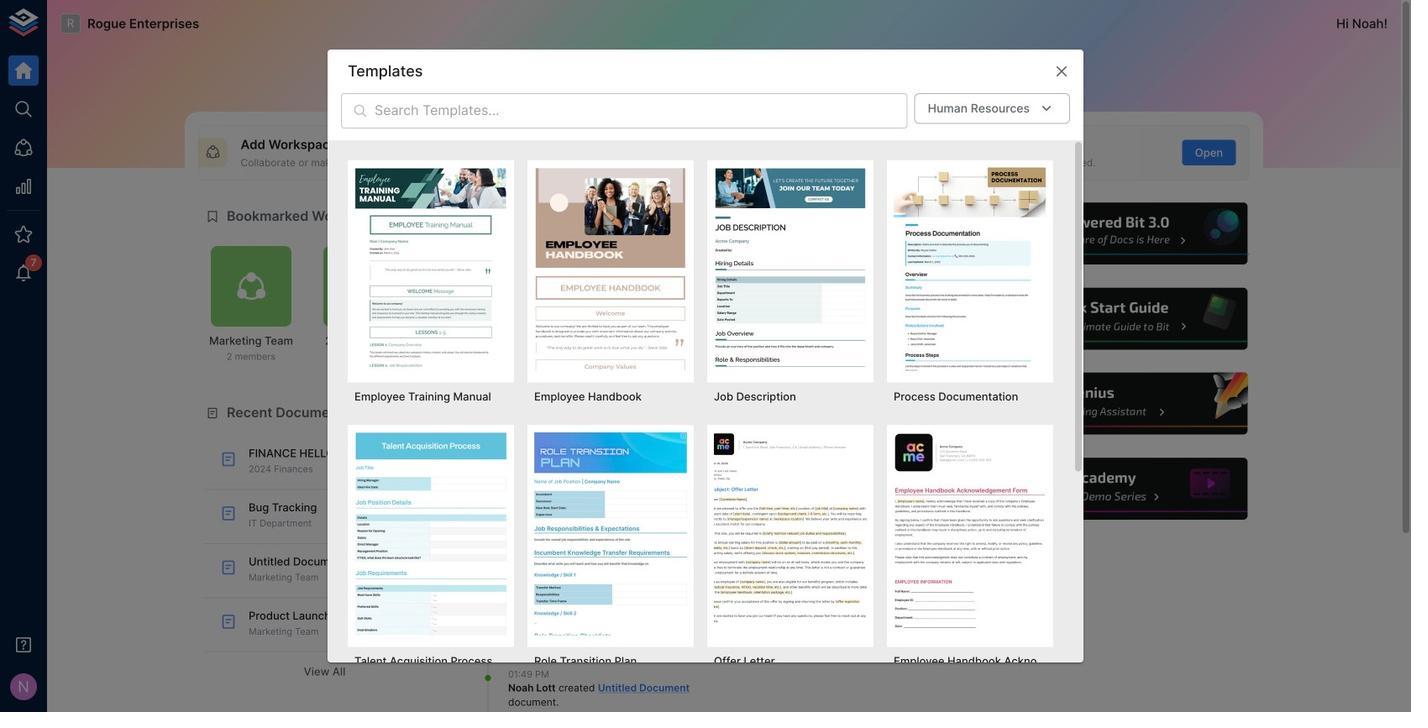Task type: vqa. For each thing, say whether or not it's contained in the screenshot.
Process Documentation IMAGE
yes



Task type: locate. For each thing, give the bounding box(es) containing it.
employee training manual image
[[354, 167, 507, 371]]

dialog
[[328, 49, 1083, 712]]

help image
[[997, 200, 1250, 267], [997, 285, 1250, 352], [997, 371, 1250, 437], [997, 456, 1250, 522]]

talent acquisition process image
[[354, 432, 507, 635]]

role transition plan image
[[534, 432, 687, 635]]

Search Templates... text field
[[375, 93, 908, 128]]



Task type: describe. For each thing, give the bounding box(es) containing it.
1 help image from the top
[[997, 200, 1250, 267]]

4 help image from the top
[[997, 456, 1250, 522]]

2 help image from the top
[[997, 285, 1250, 352]]

offer letter image
[[714, 432, 867, 635]]

job description image
[[714, 167, 867, 371]]

employee handbook image
[[534, 167, 687, 371]]

process documentation image
[[894, 167, 1046, 371]]

employee handbook acknowledgement form image
[[894, 432, 1046, 635]]

3 help image from the top
[[997, 371, 1250, 437]]



